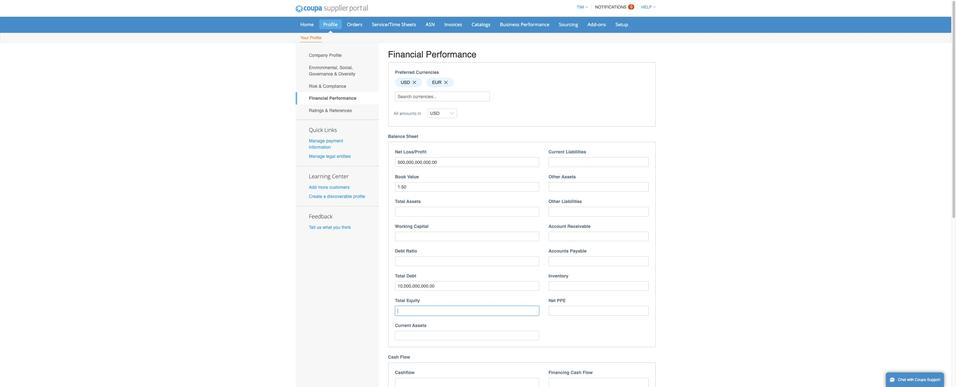 Task type: describe. For each thing, give the bounding box(es) containing it.
add
[[309, 185, 317, 190]]

Other Liabilities text field
[[549, 207, 649, 217]]

usd option
[[395, 78, 422, 87]]

total for total debt
[[395, 274, 405, 279]]

0
[[630, 4, 633, 9]]

add more customers
[[309, 185, 350, 190]]

your
[[300, 35, 309, 40]]

manage payment information link
[[309, 138, 343, 150]]

book
[[395, 174, 406, 179]]

equity
[[407, 298, 420, 303]]

currencies
[[416, 70, 439, 75]]

accounts
[[549, 249, 569, 254]]

& inside environmental, social, governance & diversity
[[334, 71, 337, 76]]

current for current assets
[[395, 323, 411, 328]]

performance for business performance link
[[521, 21, 550, 27]]

all amounts in
[[394, 111, 421, 116]]

account
[[549, 224, 566, 229]]

preferred currencies
[[395, 70, 439, 75]]

total debt
[[395, 274, 416, 279]]

create a discoverable profile link
[[309, 194, 365, 199]]

profile for your profile
[[310, 35, 322, 40]]

business
[[500, 21, 520, 27]]

company profile link
[[296, 49, 379, 62]]

financial performance link
[[296, 92, 379, 104]]

liabilities for other liabilities
[[562, 199, 582, 204]]

ons
[[598, 21, 606, 27]]

Total Equity text field
[[395, 306, 539, 316]]

cash flow
[[388, 355, 410, 360]]

Cashflow text field
[[395, 378, 539, 387]]

Current Liabilities text field
[[549, 157, 649, 167]]

manage payment information
[[309, 138, 343, 150]]

help link
[[639, 5, 656, 9]]

diversity
[[338, 71, 355, 76]]

setup link
[[612, 20, 633, 29]]

Current Assets text field
[[395, 331, 539, 341]]

profile for company profile
[[329, 53, 342, 58]]

loss/profit
[[403, 150, 427, 155]]

total for total equity
[[395, 298, 405, 303]]

performance for financial performance link in the left top of the page
[[329, 96, 356, 101]]

your profile link
[[300, 34, 322, 42]]

current for current liabilities
[[549, 150, 565, 155]]

a
[[323, 194, 326, 199]]

manage for manage legal entities
[[309, 154, 325, 159]]

quick links
[[309, 126, 337, 134]]

Search currencies... field
[[395, 92, 490, 101]]

book value
[[395, 174, 419, 179]]

assets for total assets
[[406, 199, 421, 204]]

profile link
[[319, 20, 342, 29]]

usd
[[401, 80, 410, 85]]

inventory
[[549, 274, 569, 279]]

risk & compliance
[[309, 84, 346, 89]]

all
[[394, 111, 399, 116]]

account receivable
[[549, 224, 591, 229]]

manage legal entities link
[[309, 154, 351, 159]]

sheet
[[406, 134, 418, 139]]

company profile
[[309, 53, 342, 58]]

ratio
[[406, 249, 417, 254]]

profile
[[353, 194, 365, 199]]

Net PPE text field
[[549, 306, 649, 316]]

feedback
[[309, 213, 333, 220]]

setup
[[616, 21, 628, 27]]

tell us what you think button
[[309, 224, 351, 231]]

other for other assets
[[549, 174, 561, 179]]

1 horizontal spatial financial performance
[[388, 49, 477, 59]]

environmental, social, governance & diversity
[[309, 65, 355, 76]]

balance
[[388, 134, 405, 139]]

you
[[333, 225, 340, 230]]

coupa supplier portal image
[[291, 1, 372, 17]]

payment
[[326, 138, 343, 143]]

information
[[309, 145, 331, 150]]

quick
[[309, 126, 323, 134]]

chat with coupa support
[[898, 378, 941, 382]]

1 horizontal spatial cash
[[571, 370, 582, 375]]

sheets
[[402, 21, 416, 27]]

net ppe
[[549, 298, 566, 303]]

0 vertical spatial cash
[[388, 355, 399, 360]]

Inventory text field
[[549, 281, 649, 291]]

environmental, social, governance & diversity link
[[296, 62, 379, 80]]

service/time sheets link
[[368, 20, 420, 29]]

total equity
[[395, 298, 420, 303]]

tell us what you think
[[309, 225, 351, 230]]

financing cash flow
[[549, 370, 593, 375]]

help
[[641, 5, 652, 9]]

Debt Ratio text field
[[395, 257, 539, 266]]

business performance
[[500, 21, 550, 27]]

orders link
[[343, 20, 367, 29]]

debt ratio
[[395, 249, 417, 254]]

risk
[[309, 84, 318, 89]]

total for total assets
[[395, 199, 405, 204]]

Net Loss/Profit text field
[[395, 157, 539, 167]]

preferred
[[395, 70, 415, 75]]

company
[[309, 53, 328, 58]]

service/time
[[372, 21, 400, 27]]

with
[[907, 378, 914, 382]]

eur option
[[427, 78, 454, 87]]

tim
[[577, 5, 584, 9]]

other for other liabilities
[[549, 199, 561, 204]]

add more customers link
[[309, 185, 350, 190]]

asn
[[426, 21, 435, 27]]

payable
[[570, 249, 587, 254]]

in
[[418, 111, 421, 116]]



Task type: vqa. For each thing, say whether or not it's contained in the screenshot.
text field
no



Task type: locate. For each thing, give the bounding box(es) containing it.
profile right your
[[310, 35, 322, 40]]

0 vertical spatial assets
[[562, 174, 576, 179]]

manage legal entities
[[309, 154, 351, 159]]

0 horizontal spatial debt
[[395, 249, 405, 254]]

working
[[395, 224, 413, 229]]

your profile
[[300, 35, 322, 40]]

net
[[395, 150, 402, 155], [549, 298, 556, 303]]

financial up ratings
[[309, 96, 328, 101]]

what
[[323, 225, 332, 230]]

customers
[[329, 185, 350, 190]]

performance up currencies
[[426, 49, 477, 59]]

create a discoverable profile
[[309, 194, 365, 199]]

1 vertical spatial net
[[549, 298, 556, 303]]

notifications 0
[[595, 4, 633, 9]]

business performance link
[[496, 20, 554, 29]]

catalogs link
[[468, 20, 495, 29]]

1 vertical spatial financial
[[309, 96, 328, 101]]

ratings & references link
[[296, 104, 379, 117]]

learning
[[309, 172, 331, 180]]

2 total from the top
[[395, 274, 405, 279]]

1 vertical spatial assets
[[406, 199, 421, 204]]

2 horizontal spatial performance
[[521, 21, 550, 27]]

financial
[[388, 49, 424, 59], [309, 96, 328, 101]]

performance up references
[[329, 96, 356, 101]]

Total Debt text field
[[395, 281, 539, 291]]

debt
[[395, 249, 405, 254], [407, 274, 416, 279]]

total down the debt ratio
[[395, 274, 405, 279]]

amounts
[[400, 111, 417, 116]]

tim link
[[574, 5, 588, 9]]

orders
[[347, 21, 363, 27]]

assets down equity
[[412, 323, 427, 328]]

0 horizontal spatial performance
[[329, 96, 356, 101]]

& left diversity
[[334, 71, 337, 76]]

0 horizontal spatial cash
[[388, 355, 399, 360]]

debt left ratio
[[395, 249, 405, 254]]

& right risk
[[319, 84, 322, 89]]

liabilities
[[566, 150, 586, 155], [562, 199, 582, 204]]

environmental,
[[309, 65, 339, 70]]

ppe
[[557, 298, 566, 303]]

0 vertical spatial performance
[[521, 21, 550, 27]]

2 vertical spatial assets
[[412, 323, 427, 328]]

performance inside financial performance link
[[329, 96, 356, 101]]

ratings & references
[[309, 108, 352, 113]]

current up other assets
[[549, 150, 565, 155]]

flow
[[400, 355, 410, 360], [583, 370, 593, 375]]

2 vertical spatial performance
[[329, 96, 356, 101]]

Working Capital text field
[[395, 232, 539, 242]]

manage down the information
[[309, 154, 325, 159]]

1 horizontal spatial net
[[549, 298, 556, 303]]

cashflow
[[395, 370, 415, 375]]

manage inside manage payment information
[[309, 138, 325, 143]]

Financing Cash Flow text field
[[549, 378, 649, 387]]

catalogs
[[472, 21, 491, 27]]

0 vertical spatial net
[[395, 150, 402, 155]]

Book Value text field
[[395, 182, 539, 192]]

other assets
[[549, 174, 576, 179]]

navigation
[[574, 1, 656, 13]]

1 total from the top
[[395, 199, 405, 204]]

current liabilities
[[549, 150, 586, 155]]

profile inside 'link'
[[310, 35, 322, 40]]

performance
[[521, 21, 550, 27], [426, 49, 477, 59], [329, 96, 356, 101]]

& for compliance
[[319, 84, 322, 89]]

0 horizontal spatial financial performance
[[309, 96, 356, 101]]

center
[[332, 172, 349, 180]]

1 vertical spatial liabilities
[[562, 199, 582, 204]]

1 vertical spatial profile
[[310, 35, 322, 40]]

1 vertical spatial financial performance
[[309, 96, 356, 101]]

1 horizontal spatial current
[[549, 150, 565, 155]]

2 other from the top
[[549, 199, 561, 204]]

1 other from the top
[[549, 174, 561, 179]]

1 horizontal spatial &
[[325, 108, 328, 113]]

0 horizontal spatial &
[[319, 84, 322, 89]]

performance inside business performance link
[[521, 21, 550, 27]]

1 vertical spatial cash
[[571, 370, 582, 375]]

assets for current assets
[[412, 323, 427, 328]]

0 horizontal spatial net
[[395, 150, 402, 155]]

ratings
[[309, 108, 324, 113]]

2 horizontal spatial &
[[334, 71, 337, 76]]

home link
[[296, 20, 318, 29]]

current
[[549, 150, 565, 155], [395, 323, 411, 328]]

liabilities up account receivable
[[562, 199, 582, 204]]

current down total equity
[[395, 323, 411, 328]]

0 vertical spatial current
[[549, 150, 565, 155]]

0 vertical spatial liabilities
[[566, 150, 586, 155]]

manage up the information
[[309, 138, 325, 143]]

total
[[395, 199, 405, 204], [395, 274, 405, 279], [395, 298, 405, 303]]

3 total from the top
[[395, 298, 405, 303]]

1 horizontal spatial financial
[[388, 49, 424, 59]]

compliance
[[323, 84, 346, 89]]

net down balance
[[395, 150, 402, 155]]

0 vertical spatial debt
[[395, 249, 405, 254]]

invoices
[[444, 21, 462, 27]]

links
[[324, 126, 337, 134]]

1 vertical spatial manage
[[309, 154, 325, 159]]

Account Receivable text field
[[549, 232, 649, 242]]

capital
[[414, 224, 429, 229]]

total down book
[[395, 199, 405, 204]]

1 vertical spatial performance
[[426, 49, 477, 59]]

sourcing link
[[555, 20, 582, 29]]

1 horizontal spatial performance
[[426, 49, 477, 59]]

learning center
[[309, 172, 349, 180]]

manage
[[309, 138, 325, 143], [309, 154, 325, 159]]

value
[[407, 174, 419, 179]]

profile down 'coupa supplier portal' image on the left of the page
[[323, 21, 338, 27]]

Other Assets text field
[[549, 182, 649, 192]]

& for references
[[325, 108, 328, 113]]

profile up environmental, social, governance & diversity link
[[329, 53, 342, 58]]

think
[[342, 225, 351, 230]]

debt down ratio
[[407, 274, 416, 279]]

0 vertical spatial manage
[[309, 138, 325, 143]]

asn link
[[422, 20, 439, 29]]

0 horizontal spatial flow
[[400, 355, 410, 360]]

cash up 'cashflow'
[[388, 355, 399, 360]]

chat with coupa support button
[[886, 373, 944, 387]]

cash right financing
[[571, 370, 582, 375]]

&
[[334, 71, 337, 76], [319, 84, 322, 89], [325, 108, 328, 113]]

legal
[[326, 154, 336, 159]]

& right ratings
[[325, 108, 328, 113]]

service/time sheets
[[372, 21, 416, 27]]

liabilities up current liabilities 'text field'
[[566, 150, 586, 155]]

0 horizontal spatial current
[[395, 323, 411, 328]]

1 vertical spatial flow
[[583, 370, 593, 375]]

coupa
[[915, 378, 926, 382]]

sourcing
[[559, 21, 578, 27]]

other up account
[[549, 199, 561, 204]]

flow up 'cashflow'
[[400, 355, 410, 360]]

navigation containing notifications 0
[[574, 1, 656, 13]]

manage for manage payment information
[[309, 138, 325, 143]]

1 vertical spatial &
[[319, 84, 322, 89]]

0 vertical spatial profile
[[323, 21, 338, 27]]

0 vertical spatial financial performance
[[388, 49, 477, 59]]

more
[[318, 185, 328, 190]]

1 vertical spatial total
[[395, 274, 405, 279]]

1 vertical spatial other
[[549, 199, 561, 204]]

assets down value
[[406, 199, 421, 204]]

discoverable
[[327, 194, 352, 199]]

financial up preferred
[[388, 49, 424, 59]]

selected list box
[[393, 76, 651, 89]]

assets for other assets
[[562, 174, 576, 179]]

Accounts Payable text field
[[549, 257, 649, 266]]

add-ons
[[588, 21, 606, 27]]

2 vertical spatial &
[[325, 108, 328, 113]]

add-ons link
[[584, 20, 610, 29]]

Total Assets text field
[[395, 207, 539, 217]]

entities
[[337, 154, 351, 159]]

eur
[[432, 80, 442, 85]]

financial performance down the compliance
[[309, 96, 356, 101]]

0 horizontal spatial financial
[[309, 96, 328, 101]]

performance right business
[[521, 21, 550, 27]]

financial performance up currencies
[[388, 49, 477, 59]]

1 vertical spatial debt
[[407, 274, 416, 279]]

tell
[[309, 225, 316, 230]]

1 horizontal spatial flow
[[583, 370, 593, 375]]

financial performance
[[388, 49, 477, 59], [309, 96, 356, 101]]

total assets
[[395, 199, 421, 204]]

2 vertical spatial profile
[[329, 53, 342, 58]]

accounts payable
[[549, 249, 587, 254]]

flow up financing cash flow text field
[[583, 370, 593, 375]]

0 vertical spatial financial
[[388, 49, 424, 59]]

total left equity
[[395, 298, 405, 303]]

other
[[549, 174, 561, 179], [549, 199, 561, 204]]

2 vertical spatial total
[[395, 298, 405, 303]]

2 manage from the top
[[309, 154, 325, 159]]

receivable
[[568, 224, 591, 229]]

chat
[[898, 378, 906, 382]]

assets down current liabilities
[[562, 174, 576, 179]]

home
[[300, 21, 314, 27]]

0 vertical spatial flow
[[400, 355, 410, 360]]

references
[[329, 108, 352, 113]]

0 vertical spatial &
[[334, 71, 337, 76]]

liabilities for current liabilities
[[566, 150, 586, 155]]

1 manage from the top
[[309, 138, 325, 143]]

invoices link
[[440, 20, 466, 29]]

1 horizontal spatial debt
[[407, 274, 416, 279]]

0 vertical spatial other
[[549, 174, 561, 179]]

1 vertical spatial current
[[395, 323, 411, 328]]

current assets
[[395, 323, 427, 328]]

other liabilities
[[549, 199, 582, 204]]

net left ppe
[[549, 298, 556, 303]]

notifications
[[595, 5, 627, 9]]

0 vertical spatial total
[[395, 199, 405, 204]]

net for net loss/profit
[[395, 150, 402, 155]]

net for net ppe
[[549, 298, 556, 303]]

other up other liabilities
[[549, 174, 561, 179]]



